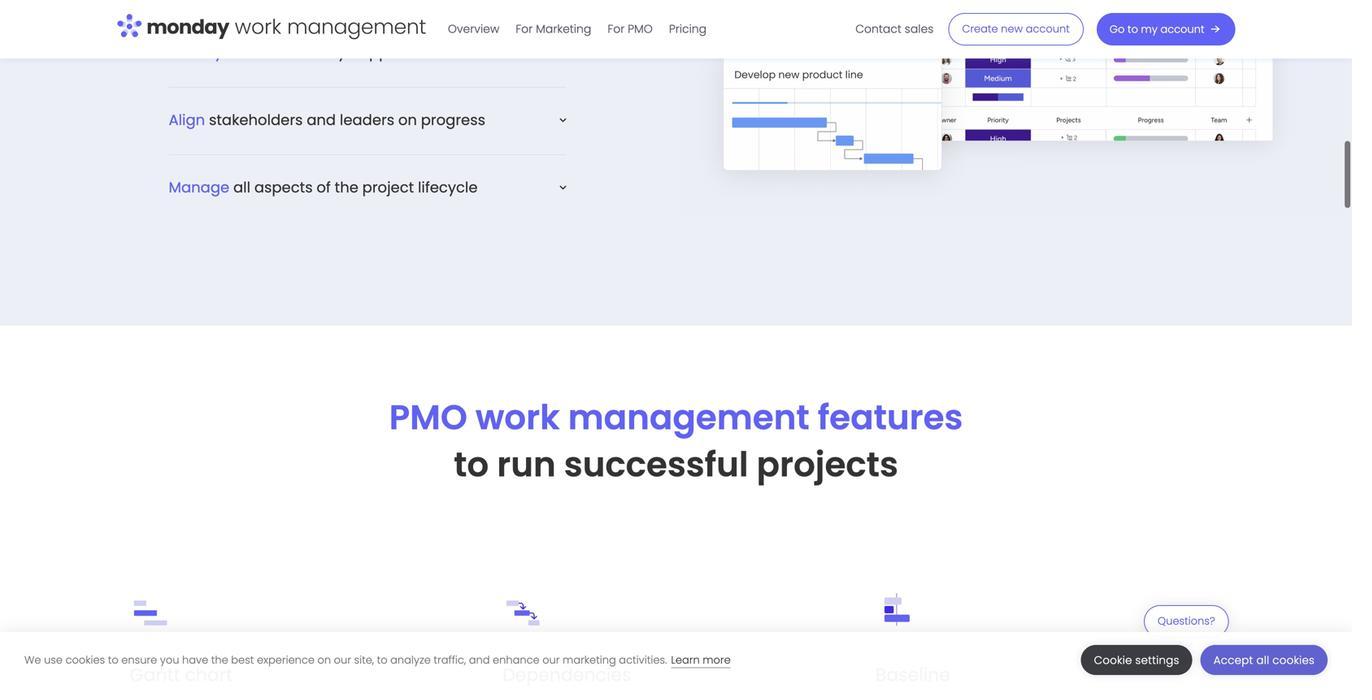 Task type: vqa. For each thing, say whether or not it's contained in the screenshot.
1st 'account' from right
no



Task type: describe. For each thing, give the bounding box(es) containing it.
create
[[962, 22, 998, 36]]

new
[[1001, 22, 1023, 36]]

settings
[[1135, 653, 1179, 668]]

overview
[[448, 21, 499, 37]]

we use cookies to ensure you have the best experience on our site, to analyze traffic, and enhance our marketing activities. learn more
[[24, 653, 731, 668]]

gantt chart
[[130, 663, 233, 688]]

pricing link
[[661, 16, 715, 42]]

enhance
[[493, 653, 540, 668]]

go
[[1110, 22, 1125, 37]]

account inside button
[[1161, 22, 1205, 37]]

align image
[[876, 589, 916, 630]]

project
[[362, 177, 414, 198]]

pricing
[[669, 21, 707, 37]]

experience
[[257, 653, 315, 668]]

activities.
[[619, 653, 667, 668]]

best
[[231, 653, 254, 668]]

pmo work management features to run successful projects
[[389, 394, 963, 489]]

learn more link
[[671, 653, 731, 669]]

before
[[262, 42, 310, 63]]

monday.com work management image
[[117, 11, 427, 45]]

risks
[[227, 42, 258, 63]]

create new account
[[962, 22, 1070, 36]]

projects
[[757, 441, 898, 489]]

to inside pmo work management features to run successful projects
[[454, 441, 489, 489]]

and inside dialog
[[469, 653, 490, 668]]

dependencies
[[503, 663, 631, 688]]

main element
[[440, 0, 1235, 59]]

aspects
[[254, 177, 313, 198]]

accept all cookies
[[1214, 653, 1315, 668]]

of
[[317, 177, 331, 198]]

1 vertical spatial the
[[211, 653, 228, 668]]

chart
[[185, 663, 233, 688]]

go to my account button
[[1097, 13, 1235, 46]]

you
[[160, 653, 179, 668]]

contact
[[856, 21, 902, 37]]

management
[[568, 394, 810, 441]]

1 our from the left
[[334, 653, 351, 668]]

questions?
[[1158, 614, 1215, 629]]

for for for marketing
[[516, 21, 533, 37]]

align stakeholders and leaders on progress
[[169, 110, 485, 130]]

sales
[[905, 21, 934, 37]]

all for cookies
[[1256, 653, 1269, 668]]

for for for pmo
[[608, 21, 625, 37]]

happen
[[350, 42, 407, 63]]

identify
[[169, 42, 223, 63]]

all for aspects
[[233, 177, 250, 198]]

cookie
[[1094, 653, 1132, 668]]

progress
[[421, 110, 485, 130]]

gantt
[[130, 663, 180, 688]]

pmo inside pmo work management features to run successful projects
[[389, 394, 467, 441]]

have
[[182, 653, 208, 668]]

cookie settings
[[1094, 653, 1179, 668]]

more
[[703, 653, 731, 668]]



Task type: locate. For each thing, give the bounding box(es) containing it.
1 horizontal spatial cookies
[[1273, 653, 1315, 668]]

2 tab list from the top
[[169, 110, 566, 181]]

cookies
[[66, 653, 105, 668], [1273, 653, 1315, 668]]

1 horizontal spatial our
[[542, 653, 560, 668]]

cookies for use
[[66, 653, 105, 668]]

marketing
[[563, 653, 616, 668]]

0 vertical spatial all
[[233, 177, 250, 198]]

dialog containing cookie settings
[[0, 633, 1352, 689]]

and left the leaders
[[307, 110, 336, 130]]

to left run
[[454, 441, 489, 489]]

2 cookies from the left
[[1273, 653, 1315, 668]]

and
[[307, 110, 336, 130], [469, 653, 490, 668]]

all left aspects
[[233, 177, 250, 198]]

traffic,
[[434, 653, 466, 668]]

the
[[335, 177, 358, 198], [211, 653, 228, 668]]

account right new on the top right of page
[[1026, 22, 1070, 36]]

to
[[1128, 22, 1138, 37], [454, 441, 489, 489], [108, 653, 118, 668], [377, 653, 388, 668]]

to right site,
[[377, 653, 388, 668]]

work
[[476, 394, 560, 441]]

all right accept
[[1256, 653, 1269, 668]]

manage all aspects of the project lifecycle
[[169, 177, 478, 198]]

1 vertical spatial and
[[469, 653, 490, 668]]

2 for from the left
[[608, 21, 625, 37]]

account inside button
[[1026, 22, 1070, 36]]

baseline
[[876, 663, 950, 688]]

for
[[516, 21, 533, 37], [608, 21, 625, 37]]

gantt image
[[130, 589, 170, 630]]

our right the enhance
[[542, 653, 560, 668]]

0 vertical spatial pmo
[[628, 21, 653, 37]]

go to my account
[[1110, 22, 1205, 37]]

all
[[233, 177, 250, 198], [1256, 653, 1269, 668]]

cookies for all
[[1273, 653, 1315, 668]]

dialog
[[0, 633, 1352, 689]]

1 tab list from the top
[[169, 42, 566, 114]]

project lifecycle image
[[682, 0, 1346, 217]]

the right "of"
[[335, 177, 358, 198]]

use
[[44, 653, 63, 668]]

1 horizontal spatial all
[[1256, 653, 1269, 668]]

1 vertical spatial pmo
[[389, 394, 467, 441]]

0 horizontal spatial all
[[233, 177, 250, 198]]

cookie settings button
[[1081, 646, 1192, 676]]

0 horizontal spatial pmo
[[389, 394, 467, 441]]

pmo
[[628, 21, 653, 37], [389, 394, 467, 441]]

on
[[398, 110, 417, 130], [318, 653, 331, 668]]

0 vertical spatial and
[[307, 110, 336, 130]]

contact sales
[[856, 21, 934, 37]]

tab list containing identify
[[169, 42, 566, 114]]

my
[[1141, 22, 1158, 37]]

ensure
[[121, 653, 157, 668]]

contact sales link
[[847, 16, 942, 42]]

account right my at the right top of page
[[1161, 22, 1205, 37]]

learn
[[671, 653, 700, 668]]

site,
[[354, 653, 374, 668]]

and inside tab list
[[307, 110, 336, 130]]

for marketing link
[[508, 16, 599, 42]]

we
[[24, 653, 41, 668]]

questions? button
[[1144, 606, 1229, 648]]

1 horizontal spatial and
[[469, 653, 490, 668]]

align
[[169, 110, 205, 130]]

our left site,
[[334, 653, 351, 668]]

our
[[334, 653, 351, 668], [542, 653, 560, 668]]

to right go
[[1128, 22, 1138, 37]]

pmo inside main element
[[628, 21, 653, 37]]

to inside button
[[1128, 22, 1138, 37]]

1 horizontal spatial account
[[1161, 22, 1205, 37]]

the left "best"
[[211, 653, 228, 668]]

stakeholders
[[209, 110, 303, 130]]

to left ensure
[[108, 653, 118, 668]]

lifecycle
[[418, 177, 478, 198]]

run
[[497, 441, 556, 489]]

cookies right accept
[[1273, 653, 1315, 668]]

0 horizontal spatial the
[[211, 653, 228, 668]]

2 our from the left
[[542, 653, 560, 668]]

0 horizontal spatial account
[[1026, 22, 1070, 36]]

accept
[[1214, 653, 1253, 668]]

cookies right use
[[66, 653, 105, 668]]

they
[[314, 42, 346, 63]]

for pmo
[[608, 21, 653, 37]]

1 vertical spatial all
[[1256, 653, 1269, 668]]

0 horizontal spatial our
[[334, 653, 351, 668]]

all inside button
[[1256, 653, 1269, 668]]

tab list
[[169, 42, 566, 114], [169, 110, 566, 181]]

dependensis image
[[503, 589, 543, 630]]

analyze
[[390, 653, 431, 668]]

1 horizontal spatial for
[[608, 21, 625, 37]]

for right marketing
[[608, 21, 625, 37]]

on right "experience"
[[318, 653, 331, 668]]

and right traffic,
[[469, 653, 490, 668]]

account
[[1026, 22, 1070, 36], [1161, 22, 1205, 37]]

accept all cookies button
[[1201, 646, 1328, 676]]

1 cookies from the left
[[66, 653, 105, 668]]

marketing
[[536, 21, 591, 37]]

features
[[818, 394, 963, 441]]

0 vertical spatial on
[[398, 110, 417, 130]]

for marketing
[[516, 21, 591, 37]]

1 vertical spatial on
[[318, 653, 331, 668]]

cookies inside button
[[1273, 653, 1315, 668]]

create new account button
[[948, 13, 1084, 46]]

0 vertical spatial the
[[335, 177, 358, 198]]

leaders
[[340, 110, 394, 130]]

manage
[[169, 177, 229, 198]]

tab list containing align
[[169, 110, 566, 181]]

for left marketing
[[516, 21, 533, 37]]

on right the leaders
[[398, 110, 417, 130]]

1 horizontal spatial pmo
[[628, 21, 653, 37]]

1 for from the left
[[516, 21, 533, 37]]

0 horizontal spatial cookies
[[66, 653, 105, 668]]

identify risks before they happen
[[169, 42, 407, 63]]

0 horizontal spatial on
[[318, 653, 331, 668]]

goals and okrs2 image
[[682, 0, 1346, 217]]

overview link
[[440, 16, 508, 42]]

0 horizontal spatial and
[[307, 110, 336, 130]]

1 horizontal spatial the
[[335, 177, 358, 198]]

0 horizontal spatial for
[[516, 21, 533, 37]]

for pmo link
[[599, 16, 661, 42]]

successful
[[564, 441, 748, 489]]

1 horizontal spatial on
[[398, 110, 417, 130]]



